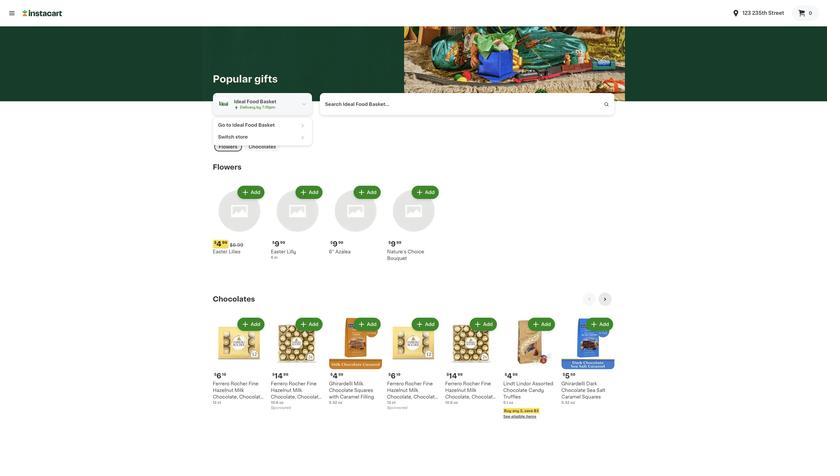 Task type: locate. For each thing, give the bounding box(es) containing it.
0 horizontal spatial 12
[[213, 401, 217, 405]]

123
[[742, 11, 751, 16]]

lilies
[[229, 250, 241, 254]]

10.6 oz
[[271, 401, 284, 405], [445, 401, 458, 405]]

2 5.32 from the left
[[561, 401, 570, 405]]

easter up in
[[271, 250, 286, 254]]

9 for easter lilly
[[275, 241, 279, 248]]

0 horizontal spatial ghirardelli
[[329, 382, 353, 386]]

9 for nature's choice bouquet
[[391, 241, 396, 248]]

ghirardelli for 5
[[561, 382, 585, 386]]

4
[[264, 125, 267, 129], [217, 241, 221, 248], [333, 373, 338, 380], [507, 373, 512, 380]]

1 ct from the left
[[218, 401, 221, 405]]

ghirardelli down $ 4 59 at left
[[329, 382, 353, 386]]

$4.99 original price: $6.99 element
[[213, 240, 266, 249]]

lilly
[[287, 250, 296, 254]]

4 ferrero from the left
[[445, 382, 462, 386]]

squares up filling
[[354, 388, 373, 393]]

popular gifts main content
[[0, 25, 827, 423]]

2 ghirardelli from the left
[[561, 382, 585, 386]]

12 ct
[[213, 401, 221, 405], [387, 401, 396, 405]]

box
[[239, 402, 248, 406], [297, 402, 306, 406], [414, 402, 422, 406], [472, 402, 481, 406]]

1 vertical spatial basket
[[258, 123, 275, 128]]

123 235th street button
[[732, 4, 784, 22]]

2 hazelnut from the left
[[271, 388, 292, 393]]

6
[[271, 256, 273, 260], [217, 373, 221, 380], [391, 373, 396, 380]]

add
[[251, 190, 260, 195], [309, 190, 318, 195], [367, 190, 377, 195], [425, 190, 435, 195], [251, 322, 260, 327], [309, 322, 318, 327], [367, 322, 377, 327], [425, 322, 435, 327], [483, 322, 493, 327], [541, 322, 551, 327], [599, 322, 609, 327]]

chocolates inside button
[[249, 145, 276, 149]]

4 left 69
[[507, 373, 512, 380]]

5.32
[[329, 401, 337, 405], [561, 401, 570, 405]]

59 for 4
[[338, 373, 343, 377]]

5.32 inside ghirardelli dark chocolate sea salt caramel squares 5.32 oz
[[561, 401, 570, 405]]

2 horizontal spatial 9
[[391, 241, 396, 248]]

nature's choice bouquet
[[387, 250, 424, 261]]

rocher
[[231, 382, 247, 386], [289, 382, 306, 386], [405, 382, 422, 386], [463, 382, 480, 386]]

0 vertical spatial squares
[[354, 388, 373, 393]]

1 12 ct from the left
[[213, 401, 221, 405]]

1 gift from the left
[[229, 402, 238, 406]]

0 horizontal spatial sponsored badge image
[[271, 406, 291, 410]]

1 horizontal spatial 12
[[387, 401, 391, 405]]

1 horizontal spatial $ 9 99
[[330, 241, 343, 248]]

$ 6 19
[[214, 373, 226, 380], [388, 373, 400, 380]]

2 horizontal spatial $ 9 99
[[388, 241, 401, 248]]

59 inside $ 5 59
[[570, 373, 575, 377]]

2 59 from the left
[[570, 373, 575, 377]]

by
[[256, 106, 261, 109]]

1 horizontal spatial 10.6
[[445, 401, 453, 405]]

with
[[329, 395, 339, 400]]

1 horizontal spatial 10.6 oz
[[445, 401, 458, 405]]

4 chocolate, from the left
[[445, 395, 470, 400]]

0 vertical spatial basket
[[260, 99, 276, 104]]

4 right "at"
[[264, 125, 267, 129]]

9 up easter lilly 6 in
[[275, 241, 279, 248]]

3 9 from the left
[[391, 241, 396, 248]]

squares inside ghirardelli milk chocolate squares with caramel filling 5.32 oz
[[354, 388, 373, 393]]

0 horizontal spatial 10.6
[[271, 401, 278, 405]]

2 sponsored badge image from the left
[[387, 406, 407, 410]]

switch store
[[218, 135, 248, 139]]

99
[[222, 241, 227, 245], [280, 241, 285, 245], [338, 241, 343, 245], [396, 241, 401, 245], [283, 373, 288, 377], [458, 373, 463, 377]]

switch
[[218, 135, 234, 139]]

1 horizontal spatial ct
[[392, 401, 396, 405]]

3 ferrero rocher fine hazelnut milk chocolate, chocolate candy gift box from the left
[[387, 382, 438, 406]]

$ 9 99 up 6" azalea
[[330, 241, 343, 248]]

sponsored badge image
[[271, 406, 291, 410], [387, 406, 407, 410]]

3 rocher from the left
[[405, 382, 422, 386]]

2 caramel from the left
[[561, 395, 581, 400]]

0 horizontal spatial squares
[[354, 388, 373, 393]]

1 horizontal spatial 6
[[271, 256, 273, 260]]

2 horizontal spatial 6
[[391, 373, 396, 380]]

4 for $ 4 59
[[333, 373, 338, 380]]

flowers
[[219, 145, 237, 149], [213, 164, 242, 171]]

0 horizontal spatial easter
[[213, 250, 228, 254]]

buy
[[504, 409, 511, 413]]

store
[[235, 135, 248, 139]]

ideal inside go to ideal food basket link
[[232, 123, 244, 128]]

0 horizontal spatial 10.6 oz
[[271, 401, 284, 405]]

$ inside $ 4 69
[[505, 373, 507, 377]]

14
[[275, 373, 283, 380], [449, 373, 457, 380]]

59 up ghirardelli milk chocolate squares with caramel filling 5.32 oz
[[338, 373, 343, 377]]

1 vertical spatial squares
[[582, 395, 601, 400]]

ideal food basket brand logo image
[[217, 97, 230, 110]]

1 item carousel region from the top
[[213, 161, 614, 288]]

1 horizontal spatial 9
[[333, 241, 338, 248]]

1 horizontal spatial caramel
[[561, 395, 581, 400]]

flowers down flowers button
[[213, 164, 242, 171]]

1 59 from the left
[[338, 373, 343, 377]]

2 oz from the left
[[338, 401, 342, 405]]

food
[[247, 99, 259, 104], [356, 102, 368, 107], [245, 123, 257, 128]]

1 horizontal spatial 19
[[396, 373, 400, 377]]

ideal right search
[[343, 102, 355, 107]]

2 easter from the left
[[271, 250, 286, 254]]

9 up nature's
[[391, 241, 396, 248]]

$ 14 99
[[272, 373, 288, 380], [447, 373, 463, 380]]

chocolate
[[329, 388, 353, 393], [503, 388, 527, 393], [561, 388, 585, 393], [239, 395, 263, 400], [297, 395, 321, 400], [414, 395, 438, 400], [472, 395, 496, 400]]

1 sponsored badge image from the left
[[271, 406, 291, 410]]

0 horizontal spatial 12 ct
[[213, 401, 221, 405]]

1 horizontal spatial ghirardelli
[[561, 382, 585, 386]]

4 rocher from the left
[[463, 382, 480, 386]]

gift
[[229, 402, 238, 406], [287, 402, 296, 406], [404, 402, 412, 406], [462, 402, 471, 406]]

1 $ 6 19 from the left
[[214, 373, 226, 380]]

street
[[768, 11, 784, 16]]

9 up 6"
[[333, 241, 338, 248]]

product group containing 5
[[561, 317, 614, 406]]

oz
[[279, 401, 284, 405], [338, 401, 342, 405], [454, 401, 458, 405], [509, 401, 513, 405], [570, 401, 575, 405]]

see
[[503, 415, 510, 419]]

59 inside $ 4 59
[[338, 373, 343, 377]]

$ 9 99 for nature's choice bouquet
[[388, 241, 401, 248]]

eligible
[[511, 415, 525, 419]]

$ 9 99 up nature's
[[388, 241, 401, 248]]

ideal up the delivery
[[234, 99, 246, 104]]

5.32 down 5
[[561, 401, 570, 405]]

3 $ 9 99 from the left
[[388, 241, 401, 248]]

ideal food basket
[[234, 99, 276, 104]]

0 horizontal spatial 14
[[275, 373, 283, 380]]

0 horizontal spatial 59
[[338, 373, 343, 377]]

5.32 inside ghirardelli milk chocolate squares with caramel filling 5.32 oz
[[329, 401, 337, 405]]

69
[[513, 373, 518, 377]]

ferrero
[[213, 382, 229, 386], [271, 382, 288, 386], [387, 382, 404, 386], [445, 382, 462, 386]]

2 item carousel region from the top
[[213, 293, 614, 423]]

9 for 6" azalea
[[333, 241, 338, 248]]

candy inside lindt lindor assorted chocolate candy truffles 5.1 oz
[[529, 388, 544, 393]]

1 ferrero rocher fine hazelnut milk chocolate, chocolate candy gift box from the left
[[213, 382, 263, 406]]

1 horizontal spatial easter
[[271, 250, 286, 254]]

1 vertical spatial chocolates
[[213, 296, 255, 303]]

19
[[222, 373, 226, 377], [396, 373, 400, 377]]

1 chocolate, from the left
[[213, 395, 238, 400]]

1 horizontal spatial $ 6 19
[[388, 373, 400, 380]]

1 caramel from the left
[[340, 395, 359, 400]]

ghirardelli
[[329, 382, 353, 386], [561, 382, 585, 386]]

easter inside easter lilly 6 in
[[271, 250, 286, 254]]

1 horizontal spatial 14
[[449, 373, 457, 380]]

delivery by 7:15pm
[[240, 106, 275, 109]]

basket
[[260, 99, 276, 104], [258, 123, 275, 128]]

2 $ 6 19 from the left
[[388, 373, 400, 380]]

2 ct from the left
[[392, 401, 396, 405]]

2 chocolate, from the left
[[271, 395, 296, 400]]

$ 9 99
[[272, 241, 285, 248], [330, 241, 343, 248], [388, 241, 401, 248]]

milk
[[354, 382, 363, 386], [235, 388, 244, 393], [293, 388, 302, 393], [409, 388, 418, 393], [467, 388, 476, 393]]

ghirardelli down $ 5 59
[[561, 382, 585, 386]]

4 up easter lilies
[[217, 241, 221, 248]]

0 button
[[792, 5, 819, 21]]

0 vertical spatial chocolates
[[249, 145, 276, 149]]

ghirardelli inside ghirardelli milk chocolate squares with caramel filling 5.32 oz
[[329, 382, 353, 386]]

chocolate inside ghirardelli dark chocolate sea salt caramel squares 5.32 oz
[[561, 388, 585, 393]]

0 vertical spatial flowers
[[219, 145, 237, 149]]

5.32 for 4
[[329, 401, 337, 405]]

10.6
[[271, 401, 278, 405], [445, 401, 453, 405]]

0 vertical spatial item carousel region
[[213, 161, 614, 288]]

2 14 from the left
[[449, 373, 457, 380]]

assorted
[[532, 382, 553, 386]]

4 hazelnut from the left
[[445, 388, 466, 393]]

2 $ 9 99 from the left
[[330, 241, 343, 248]]

3 gift from the left
[[404, 402, 412, 406]]

ideal right to at left
[[232, 123, 244, 128]]

0 horizontal spatial ct
[[218, 401, 221, 405]]

0 horizontal spatial 19
[[222, 373, 226, 377]]

oz inside lindt lindor assorted chocolate candy truffles 5.1 oz
[[509, 401, 513, 405]]

2 12 from the left
[[387, 401, 391, 405]]

easter
[[213, 250, 228, 254], [271, 250, 286, 254]]

1 horizontal spatial 12 ct
[[387, 401, 396, 405]]

associated market place logo image
[[229, 122, 239, 132]]

59
[[338, 373, 343, 377], [570, 373, 575, 377]]

easter lilly 6 in
[[271, 250, 296, 260]]

1 9 from the left
[[275, 241, 279, 248]]

3 hazelnut from the left
[[387, 388, 408, 393]]

at
[[260, 125, 263, 129]]

choice
[[408, 250, 424, 254]]

1 horizontal spatial squares
[[582, 395, 601, 400]]

basket up 7:15pm
[[260, 99, 276, 104]]

$ 9 99 up easter lilly 6 in
[[272, 241, 285, 248]]

4 oz from the left
[[509, 401, 513, 405]]

0 horizontal spatial 5.32
[[329, 401, 337, 405]]

caramel down $ 5 59
[[561, 395, 581, 400]]

0 horizontal spatial caramel
[[340, 395, 359, 400]]

9
[[275, 241, 279, 248], [333, 241, 338, 248], [391, 241, 396, 248]]

5
[[565, 373, 570, 380]]

fine
[[249, 382, 258, 386], [307, 382, 317, 386], [423, 382, 433, 386], [481, 382, 491, 386]]

2 9 from the left
[[333, 241, 338, 248]]

1 horizontal spatial sponsored badge image
[[387, 406, 407, 410]]

salt
[[597, 388, 605, 393]]

caramel inside ghirardelli dark chocolate sea salt caramel squares 5.32 oz
[[561, 395, 581, 400]]

ideal
[[234, 99, 246, 104], [343, 102, 355, 107], [232, 123, 244, 128]]

3,
[[520, 409, 523, 413]]

1 5.32 from the left
[[329, 401, 337, 405]]

$ 4 99
[[214, 241, 227, 248]]

squares
[[354, 388, 373, 393], [582, 395, 601, 400]]

caramel right 'with'
[[340, 395, 359, 400]]

0 horizontal spatial $ 6 19
[[214, 373, 226, 380]]

flowers down switch
[[219, 145, 237, 149]]

oz inside ghirardelli milk chocolate squares with caramel filling 5.32 oz
[[338, 401, 342, 405]]

7:15pm
[[262, 106, 275, 109]]

caramel
[[340, 395, 359, 400], [561, 395, 581, 400]]

4 box from the left
[[472, 402, 481, 406]]

5.32 down 'with'
[[329, 401, 337, 405]]

3 box from the left
[[414, 402, 422, 406]]

easter down $ 4 99
[[213, 250, 228, 254]]

chocolate,
[[213, 395, 238, 400], [271, 395, 296, 400], [387, 395, 412, 400], [445, 395, 470, 400]]

flowers inside button
[[219, 145, 237, 149]]

$3
[[534, 409, 539, 413]]

chocolates button
[[245, 142, 280, 152]]

1 10.6 oz from the left
[[271, 401, 284, 405]]

4 ferrero rocher fine hazelnut milk chocolate, chocolate candy gift box from the left
[[445, 382, 496, 406]]

4 up 'with'
[[333, 373, 338, 380]]

1 horizontal spatial $ 14 99
[[447, 373, 463, 380]]

0 horizontal spatial 6
[[217, 373, 221, 380]]

2 19 from the left
[[396, 373, 400, 377]]

basket...
[[369, 102, 389, 107]]

5 oz from the left
[[570, 401, 575, 405]]

caramel inside ghirardelli milk chocolate squares with caramel filling 5.32 oz
[[340, 395, 359, 400]]

item carousel region
[[213, 161, 614, 288], [213, 293, 614, 423]]

2 fine from the left
[[307, 382, 317, 386]]

1 horizontal spatial 59
[[570, 373, 575, 377]]

1 $ 9 99 from the left
[[272, 241, 285, 248]]

squares down the sea
[[582, 395, 601, 400]]

ct
[[218, 401, 221, 405], [392, 401, 396, 405]]

basket up switch store button
[[258, 123, 275, 128]]

1 horizontal spatial 5.32
[[561, 401, 570, 405]]

product group
[[213, 185, 266, 255], [271, 185, 324, 261], [329, 185, 382, 255], [387, 185, 440, 262], [213, 317, 266, 406], [271, 317, 324, 412], [329, 317, 382, 406], [387, 317, 440, 412], [445, 317, 498, 406], [503, 317, 556, 420], [561, 317, 614, 406]]

59 right 5
[[570, 373, 575, 377]]

chocolates
[[249, 145, 276, 149], [213, 296, 255, 303]]

2 ferrero rocher fine hazelnut milk chocolate, chocolate candy gift box from the left
[[271, 382, 321, 406]]

1 vertical spatial flowers
[[213, 164, 242, 171]]

1 ghirardelli from the left
[[329, 382, 353, 386]]

chocolate inside ghirardelli milk chocolate squares with caramel filling 5.32 oz
[[329, 388, 353, 393]]

ghirardelli inside ghirardelli dark chocolate sea salt caramel squares 5.32 oz
[[561, 382, 585, 386]]

3 ferrero from the left
[[387, 382, 404, 386]]

0 horizontal spatial $ 9 99
[[272, 241, 285, 248]]

1 vertical spatial item carousel region
[[213, 293, 614, 423]]

1 easter from the left
[[213, 250, 228, 254]]

$
[[214, 241, 217, 245], [272, 241, 275, 245], [330, 241, 333, 245], [388, 241, 391, 245], [214, 373, 217, 377], [272, 373, 275, 377], [330, 373, 333, 377], [388, 373, 391, 377], [447, 373, 449, 377], [505, 373, 507, 377], [563, 373, 565, 377]]

6"
[[329, 250, 334, 254]]

1 ferrero from the left
[[213, 382, 229, 386]]

sponsored badge image for 6
[[387, 406, 407, 410]]

2 10.6 from the left
[[445, 401, 453, 405]]

ideal inside 'search ideal food basket...' link
[[343, 102, 355, 107]]

0 horizontal spatial 9
[[275, 241, 279, 248]]

0 horizontal spatial $ 14 99
[[272, 373, 288, 380]]

4 for $ 4 99
[[217, 241, 221, 248]]



Task type: vqa. For each thing, say whether or not it's contained in the screenshot.
the 'Candy'
yes



Task type: describe. For each thing, give the bounding box(es) containing it.
food left basket...
[[356, 102, 368, 107]]

go
[[218, 123, 225, 128]]

lindor
[[516, 382, 531, 386]]

4 gift from the left
[[462, 402, 471, 406]]

$ inside $ 5 59
[[563, 373, 565, 377]]

1 14 from the left
[[275, 373, 283, 380]]

3 fine from the left
[[423, 382, 433, 386]]

oz inside ghirardelli dark chocolate sea salt caramel squares 5.32 oz
[[570, 401, 575, 405]]

go to ideal food basket link
[[218, 122, 307, 130]]

$ 4 59
[[330, 373, 343, 380]]

lindt lindor assorted chocolate candy truffles 5.1 oz
[[503, 382, 553, 405]]

gifts
[[254, 74, 278, 84]]

flowers button
[[214, 142, 242, 152]]

any
[[512, 409, 519, 413]]

bouquet
[[387, 256, 407, 261]]

6" azalea
[[329, 250, 351, 254]]

item carousel region containing chocolates
[[213, 293, 614, 423]]

nature's
[[387, 250, 407, 254]]

chocolate inside lindt lindor assorted chocolate candy truffles 5.1 oz
[[503, 388, 527, 393]]

5.32 for 5
[[561, 401, 570, 405]]

popular
[[213, 74, 252, 84]]

save
[[524, 409, 533, 413]]

0
[[809, 11, 812, 16]]

1 10.6 from the left
[[271, 401, 278, 405]]

popular gifts
[[213, 74, 278, 84]]

6 inside easter lilly 6 in
[[271, 256, 273, 260]]

2 10.6 oz from the left
[[445, 401, 458, 405]]

chocolates inside item carousel region
[[213, 296, 255, 303]]

available at 4 more stores
[[241, 125, 291, 129]]

item carousel region containing flowers
[[213, 161, 614, 288]]

sponsored badge image for 14
[[271, 406, 291, 410]]

1 rocher from the left
[[231, 382, 247, 386]]

ghirardelli dark chocolate sea salt caramel squares 5.32 oz
[[561, 382, 605, 405]]

$ inside $ 4 59
[[330, 373, 333, 377]]

sea
[[587, 388, 595, 393]]

5.1
[[503, 401, 508, 405]]

235th
[[752, 11, 767, 16]]

delivery
[[240, 106, 255, 109]]

milk inside ghirardelli milk chocolate squares with caramel filling 5.32 oz
[[354, 382, 363, 386]]

2 12 ct from the left
[[387, 401, 396, 405]]

truffles
[[503, 395, 521, 400]]

59 for 5
[[570, 373, 575, 377]]

buy any 3, save $3 see eligible items
[[503, 409, 539, 419]]

items
[[526, 415, 536, 419]]

food left "at"
[[245, 123, 257, 128]]

4 for $ 4 69
[[507, 373, 512, 380]]

flowers inside item carousel region
[[213, 164, 242, 171]]

more
[[268, 125, 278, 129]]

easter for easter lilies
[[213, 250, 228, 254]]

$ inside $ 4 99
[[214, 241, 217, 245]]

search ideal food basket...
[[325, 102, 389, 107]]

2 rocher from the left
[[289, 382, 306, 386]]

ghirardelli for 4
[[329, 382, 353, 386]]

$6.99
[[230, 243, 243, 248]]

$ 9 99 for easter lilly
[[272, 241, 285, 248]]

in
[[274, 256, 278, 260]]

2 $ 14 99 from the left
[[447, 373, 463, 380]]

instacart logo image
[[22, 9, 62, 17]]

stores
[[279, 125, 291, 129]]

search
[[325, 102, 342, 107]]

available
[[241, 125, 259, 129]]

123 235th street
[[742, 11, 784, 16]]

$ 5 59
[[563, 373, 575, 380]]

2 box from the left
[[297, 402, 306, 406]]

switch store button
[[218, 134, 307, 142]]

4 fine from the left
[[481, 382, 491, 386]]

3 oz from the left
[[454, 401, 458, 405]]

search ideal food basket... link
[[320, 93, 614, 115]]

azalea
[[335, 250, 351, 254]]

1 12 from the left
[[213, 401, 217, 405]]

squares inside ghirardelli dark chocolate sea salt caramel squares 5.32 oz
[[582, 395, 601, 400]]

easter for easter lilly 6 in
[[271, 250, 286, 254]]

caramel for 5
[[561, 395, 581, 400]]

to
[[226, 123, 231, 128]]

go to ideal food basket
[[218, 123, 275, 128]]

food up delivery by 7:15pm
[[247, 99, 259, 104]]

1 box from the left
[[239, 402, 248, 406]]

99 inside $ 4 99
[[222, 241, 227, 245]]

1 hazelnut from the left
[[213, 388, 233, 393]]

$ 4 69
[[505, 373, 518, 380]]

$ 9 99 for 6" azalea
[[330, 241, 343, 248]]

dark
[[586, 382, 597, 386]]

1 $ 14 99 from the left
[[272, 373, 288, 380]]

america's food basket logo image
[[221, 122, 231, 132]]

1 fine from the left
[[249, 382, 258, 386]]

2 ferrero from the left
[[271, 382, 288, 386]]

easter lilies
[[213, 250, 241, 254]]

1 oz from the left
[[279, 401, 284, 405]]

filling
[[361, 395, 374, 400]]

1 19 from the left
[[222, 373, 226, 377]]

caramel for 4
[[340, 395, 359, 400]]

3 chocolate, from the left
[[387, 395, 412, 400]]

ghirardelli milk chocolate squares with caramel filling 5.32 oz
[[329, 382, 374, 405]]

lindt
[[503, 382, 515, 386]]

2 gift from the left
[[287, 402, 296, 406]]

walmart logo image
[[214, 122, 224, 132]]



